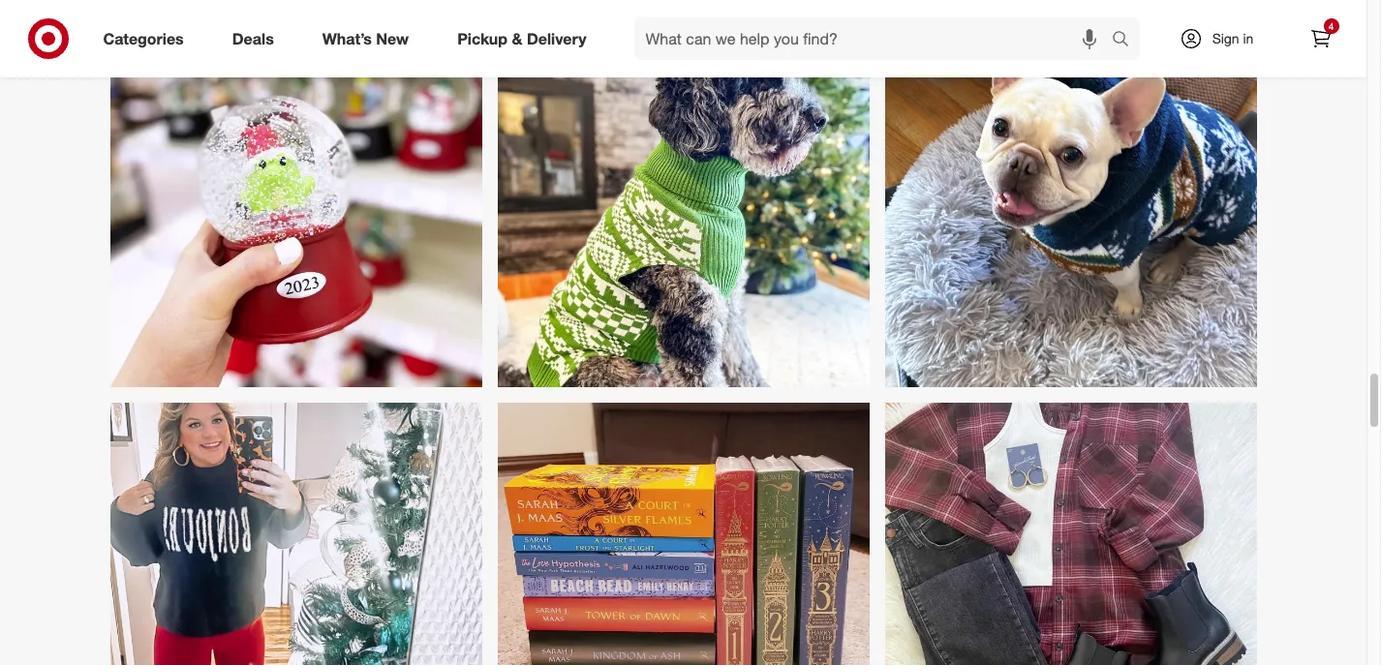 Task type: describe. For each thing, give the bounding box(es) containing it.
pickup & delivery
[[457, 29, 587, 48]]

user image by @sheshe830 image
[[110, 403, 482, 665]]

pickup
[[457, 29, 508, 48]]

user image by @win.the.frenchie image
[[885, 16, 1257, 388]]

pickup & delivery link
[[441, 17, 611, 60]]

4 link
[[1299, 17, 1342, 60]]

what's
[[322, 29, 372, 48]]

user image by @this.dood.teddi image
[[497, 16, 869, 388]]

4
[[1329, 20, 1334, 32]]

sign in
[[1212, 30, 1254, 46]]

search
[[1103, 31, 1149, 50]]

what's new
[[322, 29, 409, 48]]

What can we help you find? suggestions appear below search field
[[634, 17, 1116, 60]]

user image by @gotargeting image
[[885, 403, 1257, 665]]

in
[[1243, 30, 1254, 46]]

user image by @ohtarget image
[[110, 16, 482, 388]]

user image by @jeanlovesbooks image
[[497, 403, 869, 665]]

deals link
[[216, 17, 298, 60]]



Task type: locate. For each thing, give the bounding box(es) containing it.
deals
[[232, 29, 274, 48]]

new
[[376, 29, 409, 48]]

categories
[[103, 29, 184, 48]]

&
[[512, 29, 523, 48]]

search button
[[1103, 17, 1149, 64]]

delivery
[[527, 29, 587, 48]]

categories link
[[87, 17, 208, 60]]

what's new link
[[306, 17, 433, 60]]

sign
[[1212, 30, 1239, 46]]

sign in link
[[1163, 17, 1284, 60]]



Task type: vqa. For each thing, say whether or not it's contained in the screenshot.
user image by @sheshe830 at the bottom of the page
yes



